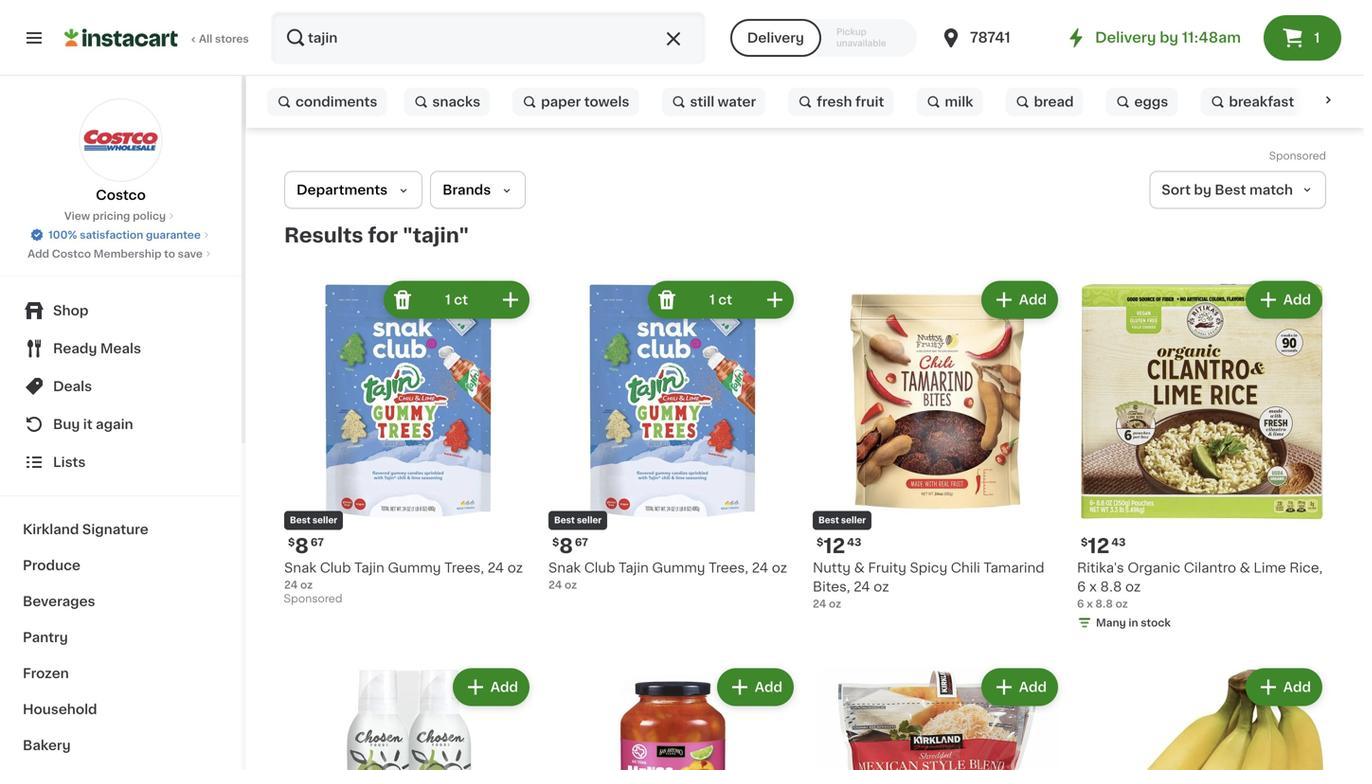 Task type: describe. For each thing, give the bounding box(es) containing it.
bakery link
[[11, 728, 230, 764]]

pricing
[[93, 211, 130, 221]]

again
[[96, 418, 133, 431]]

deals
[[53, 380, 92, 393]]

2 tajin from the left
[[619, 561, 649, 575]]

2 67 from the left
[[575, 537, 588, 548]]

shop
[[53, 304, 89, 317]]

snacks link
[[404, 83, 490, 121]]

2 club from the left
[[584, 561, 615, 575]]

11:48am
[[1182, 31, 1241, 45]]

milk link
[[917, 83, 983, 121]]

by for delivery
[[1160, 31, 1179, 45]]

meals
[[100, 342, 141, 355]]

100%
[[48, 230, 77, 240]]

all stores link
[[64, 11, 250, 64]]

stores
[[215, 34, 249, 44]]

eggs
[[1135, 95, 1169, 108]]

2 snak club tajin gummy trees, 24 oz 24 oz from the left
[[549, 561, 787, 590]]

fruit
[[856, 95, 884, 108]]

costco link
[[79, 99, 162, 205]]

match
[[1250, 183, 1293, 197]]

12 for nutty & fruity spicy chili tamarind bites, 24 oz
[[824, 536, 845, 556]]

0 vertical spatial 8.8
[[1100, 580, 1122, 594]]

delivery button
[[730, 19, 821, 57]]

view
[[64, 211, 90, 221]]

delivery by 11:48am link
[[1065, 27, 1241, 49]]

beverages
[[23, 595, 95, 608]]

for
[[368, 226, 398, 245]]

$ 12 43 for nutty & fruity spicy chili tamarind bites, 24 oz
[[817, 536, 862, 556]]

frozen
[[23, 667, 69, 680]]

buy
[[53, 418, 80, 431]]

& inside ritika's organic cilantro & lime rice, 6 x 8.8 oz 6 x 8.8 oz
[[1240, 561, 1251, 575]]

delivery for delivery by 11:48am
[[1095, 31, 1156, 45]]

paper towels
[[541, 95, 630, 108]]

brands
[[443, 183, 491, 197]]

sort
[[1162, 183, 1191, 197]]

1 67 from the left
[[311, 537, 324, 548]]

1 club from the left
[[320, 561, 351, 575]]

pantry
[[23, 631, 68, 644]]

4 $ from the left
[[1081, 537, 1088, 548]]

frozen link
[[11, 656, 230, 692]]

delivery for delivery
[[747, 31, 804, 45]]

1 button
[[1264, 15, 1342, 61]]

paper
[[541, 95, 581, 108]]

instacart logo image
[[64, 27, 178, 49]]

best inside best match sort by field
[[1215, 183, 1246, 197]]

1 vertical spatial costco
[[52, 249, 91, 259]]

costco logo image
[[79, 99, 162, 182]]

produce link
[[11, 548, 230, 584]]

78741 button
[[940, 11, 1054, 64]]

2 $ from the left
[[552, 537, 559, 548]]

3 best seller from the left
[[819, 516, 866, 525]]

deals link
[[11, 368, 230, 406]]

bread
[[1034, 95, 1074, 108]]

43 for ritika's organic cilantro & lime rice, 6 x 8.8 oz
[[1112, 537, 1126, 548]]

remove snak club tajin gummy trees, 24 oz image for increment quantity of snak club tajin gummy trees, 24 oz image
[[391, 289, 414, 311]]

1 ct for increment quantity of snak club tajin gummy trees, 24 oz icon
[[710, 293, 732, 307]]

78741
[[970, 31, 1011, 45]]

add costco membership to save link
[[28, 246, 214, 262]]

3 seller from the left
[[841, 516, 866, 525]]

1 8 from the left
[[295, 536, 309, 556]]

view pricing policy
[[64, 211, 166, 221]]

condiments link
[[267, 83, 387, 121]]

all
[[199, 34, 212, 44]]

bakery
[[23, 739, 71, 752]]

rice,
[[1290, 561, 1323, 575]]

spo
[[1269, 151, 1290, 161]]

paper towels link
[[513, 83, 639, 121]]

3 $ from the left
[[817, 537, 824, 548]]

ritika's
[[1077, 561, 1124, 575]]

brands button
[[430, 171, 526, 209]]

departments
[[297, 183, 388, 197]]

100% satisfaction guarantee
[[48, 230, 201, 240]]

nutty
[[813, 561, 851, 575]]

tamarind
[[984, 561, 1045, 575]]

condiments
[[296, 95, 377, 108]]

buy it again link
[[11, 406, 230, 443]]

ready meals button
[[11, 330, 230, 368]]

100% satisfaction guarantee button
[[29, 224, 212, 243]]

shop link
[[11, 292, 230, 330]]

Search field
[[273, 13, 704, 63]]

results for "tajin"
[[284, 226, 469, 245]]

it
[[83, 418, 93, 431]]

organic
[[1128, 561, 1181, 575]]

increment quantity of snak club tajin gummy trees, 24 oz image
[[499, 289, 522, 311]]

fresh
[[817, 95, 852, 108]]

policy
[[133, 211, 166, 221]]

ritika's organic cilantro & lime rice, 6 x 8.8 oz 6 x 8.8 oz
[[1077, 561, 1323, 609]]

1 gummy from the left
[[388, 561, 441, 575]]

$ 12 43 for ritika's organic cilantro & lime rice, 6 x 8.8 oz
[[1081, 536, 1126, 556]]

1 snak club tajin gummy trees, 24 oz 24 oz from the left
[[284, 561, 523, 590]]

2 trees, from the left
[[709, 561, 749, 575]]

many in stock
[[1096, 618, 1171, 628]]

increment quantity of snak club tajin gummy trees, 24 oz image
[[764, 289, 786, 311]]

1 vertical spatial 8.8
[[1096, 599, 1113, 609]]

water
[[718, 95, 756, 108]]

1 snak from the left
[[284, 561, 317, 575]]

membership
[[94, 249, 162, 259]]



Task type: locate. For each thing, give the bounding box(es) containing it.
12
[[824, 536, 845, 556], [1088, 536, 1110, 556]]

2 $ 8 67 from the left
[[552, 536, 588, 556]]

1 horizontal spatial remove snak club tajin gummy trees, 24 oz image
[[656, 289, 678, 311]]

1 ct
[[445, 293, 468, 307], [710, 293, 732, 307]]

ct left increment quantity of snak club tajin gummy trees, 24 oz image
[[454, 293, 468, 307]]

1 vertical spatial by
[[1194, 183, 1212, 197]]

1 ct left increment quantity of snak club tajin gummy trees, 24 oz image
[[445, 293, 468, 307]]

1 horizontal spatial trees,
[[709, 561, 749, 575]]

still water link
[[662, 83, 766, 121]]

bites,
[[813, 580, 850, 594]]

1 inside button
[[1314, 31, 1320, 45]]

2 ct from the left
[[718, 293, 732, 307]]

by left 11:48am
[[1160, 31, 1179, 45]]

2 43 from the left
[[1112, 537, 1126, 548]]

1 horizontal spatial costco
[[96, 189, 146, 202]]

chili
[[951, 561, 980, 575]]

Best match Sort by field
[[1150, 171, 1326, 209]]

1 horizontal spatial 8
[[559, 536, 573, 556]]

by
[[1160, 31, 1179, 45], [1194, 183, 1212, 197]]

2 & from the left
[[1240, 561, 1251, 575]]

0 horizontal spatial tajin
[[354, 561, 385, 575]]

2 seller from the left
[[577, 516, 602, 525]]

snacks
[[432, 95, 480, 108]]

1 horizontal spatial tajin
[[619, 561, 649, 575]]

1 horizontal spatial snak
[[549, 561, 581, 575]]

1 horizontal spatial snak club tajin gummy trees, 24 oz 24 oz
[[549, 561, 787, 590]]

fresh fruit
[[817, 95, 884, 108]]

43
[[847, 537, 862, 548], [1112, 537, 1126, 548]]

view pricing policy link
[[64, 208, 177, 224]]

0 horizontal spatial ct
[[454, 293, 468, 307]]

ct for increment quantity of snak club tajin gummy trees, 24 oz image
[[454, 293, 468, 307]]

1 tajin from the left
[[354, 561, 385, 575]]

results
[[284, 226, 363, 245]]

0 horizontal spatial 43
[[847, 537, 862, 548]]

to
[[164, 249, 175, 259]]

1 horizontal spatial seller
[[577, 516, 602, 525]]

0 horizontal spatial snak
[[284, 561, 317, 575]]

best seller
[[290, 516, 337, 525], [554, 516, 602, 525], [819, 516, 866, 525]]

0 horizontal spatial club
[[320, 561, 351, 575]]

1 6 from the top
[[1077, 580, 1086, 594]]

1 ct from the left
[[454, 293, 468, 307]]

cilantro
[[1184, 561, 1236, 575]]

1 best seller from the left
[[290, 516, 337, 525]]

1 seller from the left
[[313, 516, 337, 525]]

0 horizontal spatial delivery
[[747, 31, 804, 45]]

buy it again
[[53, 418, 133, 431]]

0 horizontal spatial remove snak club tajin gummy trees, 24 oz image
[[391, 289, 414, 311]]

save
[[178, 249, 203, 259]]

kirkland signature link
[[11, 512, 230, 548]]

0 horizontal spatial costco
[[52, 249, 91, 259]]

0 horizontal spatial $ 8 67
[[288, 536, 324, 556]]

oz
[[508, 561, 523, 575], [772, 561, 787, 575], [300, 580, 313, 590], [565, 580, 577, 590], [874, 580, 889, 594], [1126, 580, 1141, 594], [829, 599, 842, 609], [1116, 599, 1128, 609]]

by for sort
[[1194, 183, 1212, 197]]

still
[[690, 95, 715, 108]]

1 trees, from the left
[[444, 561, 484, 575]]

lime
[[1254, 561, 1286, 575]]

product group
[[284, 277, 533, 610], [549, 277, 798, 593], [813, 277, 1062, 612], [1077, 277, 1326, 634], [284, 665, 533, 770], [549, 665, 798, 770], [813, 665, 1062, 770], [1077, 665, 1326, 770]]

$ 12 43
[[817, 536, 862, 556], [1081, 536, 1126, 556]]

1 $ 12 43 from the left
[[817, 536, 862, 556]]

1 horizontal spatial by
[[1194, 183, 1212, 197]]

household
[[23, 703, 97, 716]]

1 horizontal spatial best seller
[[554, 516, 602, 525]]

1 vertical spatial 6
[[1077, 599, 1084, 609]]

costco
[[96, 189, 146, 202], [52, 249, 91, 259]]

0 horizontal spatial 12
[[824, 536, 845, 556]]

& right 'nutty'
[[854, 561, 865, 575]]

0 horizontal spatial seller
[[313, 516, 337, 525]]

1 $ 8 67 from the left
[[288, 536, 324, 556]]

pantry link
[[11, 620, 230, 656]]

0 horizontal spatial 67
[[311, 537, 324, 548]]

0 vertical spatial by
[[1160, 31, 1179, 45]]

service type group
[[730, 19, 917, 57]]

1 for increment quantity of snak club tajin gummy trees, 24 oz image
[[445, 293, 451, 307]]

x
[[1090, 580, 1097, 594], [1087, 599, 1093, 609]]

1 & from the left
[[854, 561, 865, 575]]

0 horizontal spatial &
[[854, 561, 865, 575]]

0 horizontal spatial best seller
[[290, 516, 337, 525]]

club
[[320, 561, 351, 575], [584, 561, 615, 575]]

1 ct for increment quantity of snak club tajin gummy trees, 24 oz image
[[445, 293, 468, 307]]

delivery by 11:48am
[[1095, 31, 1241, 45]]

0 horizontal spatial 8
[[295, 536, 309, 556]]

delivery
[[1095, 31, 1156, 45], [747, 31, 804, 45]]

& left lime in the bottom of the page
[[1240, 561, 1251, 575]]

fresh fruit link
[[788, 83, 894, 121]]

remove snak club tajin gummy trees, 24 oz image
[[391, 289, 414, 311], [656, 289, 678, 311]]

None search field
[[271, 11, 706, 64]]

spicy
[[910, 561, 948, 575]]

2 horizontal spatial best seller
[[819, 516, 866, 525]]

ready meals link
[[11, 330, 230, 368]]

2 best seller from the left
[[554, 516, 602, 525]]

0 vertical spatial costco
[[96, 189, 146, 202]]

1 horizontal spatial ct
[[718, 293, 732, 307]]

breakfast link
[[1201, 83, 1304, 121]]

0 horizontal spatial $ 12 43
[[817, 536, 862, 556]]

sort by best match
[[1162, 183, 1293, 197]]

all stores
[[199, 34, 249, 44]]

ct for increment quantity of snak club tajin gummy trees, 24 oz icon
[[718, 293, 732, 307]]

1 vertical spatial x
[[1087, 599, 1093, 609]]

still water
[[690, 95, 756, 108]]

1 for increment quantity of snak club tajin gummy trees, 24 oz icon
[[710, 293, 715, 307]]

0 horizontal spatial snak club tajin gummy trees, 24 oz 24 oz
[[284, 561, 523, 590]]

kirkland signature
[[23, 523, 148, 536]]

lists
[[53, 456, 86, 469]]

milk
[[945, 95, 974, 108]]

snak club tajin gummy trees, 24 oz 24 oz
[[284, 561, 523, 590], [549, 561, 787, 590]]

by right sort
[[1194, 183, 1212, 197]]

1 horizontal spatial $ 8 67
[[552, 536, 588, 556]]

trees,
[[444, 561, 484, 575], [709, 561, 749, 575]]

stock
[[1141, 618, 1171, 628]]

satisfaction
[[80, 230, 143, 240]]

lists link
[[11, 443, 230, 481]]

2 horizontal spatial 1
[[1314, 31, 1320, 45]]

snak
[[284, 561, 317, 575], [549, 561, 581, 575]]

ct
[[454, 293, 468, 307], [718, 293, 732, 307]]

"tajin"
[[403, 226, 469, 245]]

1 12 from the left
[[824, 536, 845, 556]]

$
[[288, 537, 295, 548], [552, 537, 559, 548], [817, 537, 824, 548], [1081, 537, 1088, 548]]

by inside field
[[1194, 183, 1212, 197]]

sponsored badge image
[[284, 594, 342, 605]]

delivery inside button
[[747, 31, 804, 45]]

recommended searches element
[[262, 76, 1364, 128]]

1 horizontal spatial $ 12 43
[[1081, 536, 1126, 556]]

12 up "ritika's"
[[1088, 536, 1110, 556]]

$ 12 43 up "ritika's"
[[1081, 536, 1126, 556]]

ready
[[53, 342, 97, 355]]

ct left increment quantity of snak club tajin gummy trees, 24 oz icon
[[718, 293, 732, 307]]

43 up 'nutty'
[[847, 537, 862, 548]]

8.8 down "ritika's"
[[1100, 580, 1122, 594]]

towels
[[584, 95, 630, 108]]

0 vertical spatial x
[[1090, 580, 1097, 594]]

0 horizontal spatial by
[[1160, 31, 1179, 45]]

2 6 from the top
[[1077, 599, 1084, 609]]

67
[[311, 537, 324, 548], [575, 537, 588, 548]]

& inside 'nutty & fruity spicy chili tamarind bites, 24 oz 24 oz'
[[854, 561, 865, 575]]

produce
[[23, 559, 81, 572]]

2 12 from the left
[[1088, 536, 1110, 556]]

delivery up eggs link
[[1095, 31, 1156, 45]]

kirkland
[[23, 523, 79, 536]]

breakfast
[[1229, 95, 1294, 108]]

add
[[28, 249, 49, 259], [1019, 293, 1047, 307], [1284, 293, 1311, 307], [491, 681, 518, 694], [755, 681, 783, 694], [1019, 681, 1047, 694], [1284, 681, 1311, 694]]

2 gummy from the left
[[652, 561, 705, 575]]

12 up 'nutty'
[[824, 536, 845, 556]]

2 horizontal spatial seller
[[841, 516, 866, 525]]

1 1 ct from the left
[[445, 293, 468, 307]]

12 for ritika's organic cilantro & lime rice, 6 x 8.8 oz
[[1088, 536, 1110, 556]]

2 8 from the left
[[559, 536, 573, 556]]

2 1 ct from the left
[[710, 293, 732, 307]]

0 horizontal spatial gummy
[[388, 561, 441, 575]]

0 horizontal spatial 1 ct
[[445, 293, 468, 307]]

ready meals
[[53, 342, 141, 355]]

2 $ 12 43 from the left
[[1081, 536, 1126, 556]]

1 horizontal spatial 12
[[1088, 536, 1110, 556]]

guarantee
[[146, 230, 201, 240]]

1 horizontal spatial 1 ct
[[710, 293, 732, 307]]

nsored
[[1290, 151, 1326, 161]]

1 horizontal spatial 43
[[1112, 537, 1126, 548]]

$ 8 67
[[288, 536, 324, 556], [552, 536, 588, 556]]

1 horizontal spatial &
[[1240, 561, 1251, 575]]

1 horizontal spatial 67
[[575, 537, 588, 548]]

1 horizontal spatial club
[[584, 561, 615, 575]]

2 remove snak club tajin gummy trees, 24 oz image from the left
[[656, 289, 678, 311]]

1 43 from the left
[[847, 537, 862, 548]]

6
[[1077, 580, 1086, 594], [1077, 599, 1084, 609]]

bread link
[[1006, 83, 1084, 121]]

delivery up recommended searches element
[[747, 31, 804, 45]]

1 horizontal spatial delivery
[[1095, 31, 1156, 45]]

1 horizontal spatial gummy
[[652, 561, 705, 575]]

costco down "100%"
[[52, 249, 91, 259]]

43 for nutty & fruity spicy chili tamarind bites, 24 oz
[[847, 537, 862, 548]]

seller
[[313, 516, 337, 525], [577, 516, 602, 525], [841, 516, 866, 525]]

8.8
[[1100, 580, 1122, 594], [1096, 599, 1113, 609]]

add button
[[983, 283, 1056, 317], [1248, 283, 1321, 317], [455, 670, 528, 704], [719, 670, 792, 704], [983, 670, 1056, 704], [1248, 670, 1321, 704]]

1 $ from the left
[[288, 537, 295, 548]]

8.8 up many
[[1096, 599, 1113, 609]]

costco up view pricing policy link on the top left of page
[[96, 189, 146, 202]]

43 up "ritika's"
[[1112, 537, 1126, 548]]

$ 12 43 up 'nutty'
[[817, 536, 862, 556]]

nutty & fruity spicy chili tamarind bites, 24 oz 24 oz
[[813, 561, 1045, 609]]

1 ct left increment quantity of snak club tajin gummy trees, 24 oz icon
[[710, 293, 732, 307]]

0 vertical spatial 6
[[1077, 580, 1086, 594]]

2 snak from the left
[[549, 561, 581, 575]]

remove snak club tajin gummy trees, 24 oz image for increment quantity of snak club tajin gummy trees, 24 oz icon
[[656, 289, 678, 311]]

1 remove snak club tajin gummy trees, 24 oz image from the left
[[391, 289, 414, 311]]

add costco membership to save
[[28, 249, 203, 259]]

0 horizontal spatial 1
[[445, 293, 451, 307]]

0 horizontal spatial trees,
[[444, 561, 484, 575]]

signature
[[82, 523, 148, 536]]

1 horizontal spatial 1
[[710, 293, 715, 307]]



Task type: vqa. For each thing, say whether or not it's contained in the screenshot.
match
yes



